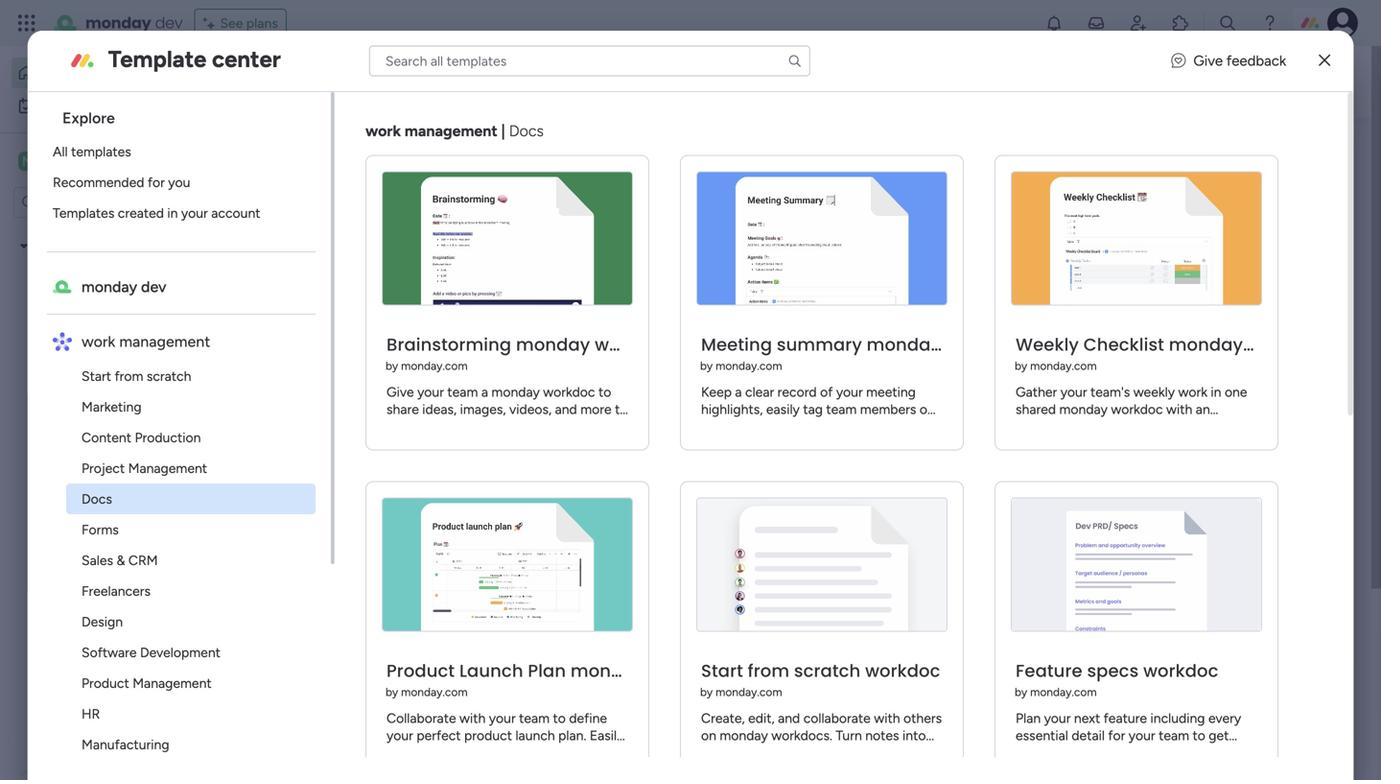 Task type: describe. For each thing, give the bounding box(es) containing it.
dev for getting started
[[752, 618, 774, 634]]

team inside 'plan your next feature including every essential detail for your team to get started, from the problem it will solve to the go-to-market plan.'
[[1159, 727, 1190, 744]]

actionable
[[701, 745, 764, 761]]

plan your next feature including every essential detail for your team to get started, from the problem it will solve to the go-to-market plan.
[[1016, 710, 1255, 778]]

getting inside quick search results 'list box'
[[704, 587, 758, 605]]

template
[[108, 45, 207, 73]]

workdoc inside weekly checklist monday workdoc by monday.com
[[1248, 333, 1323, 357]]

2 vertical spatial and
[[744, 762, 766, 778]]

team up "complete profile"
[[1152, 252, 1187, 269]]

explore element
[[47, 136, 331, 228]]

retrospectives
[[66, 401, 157, 417]]

next
[[1074, 710, 1101, 726]]

team inside workspace selection element
[[69, 152, 107, 170]]

work down an
[[1184, 418, 1213, 435]]

team up others
[[920, 618, 950, 634]]

templates inside the "boost your workflow in minutes with ready-made templates"
[[1163, 587, 1232, 606]]

with inside gather your team's weekly work in one shared monday workdoc with an organized checklist to keep work moving forward.
[[1167, 401, 1193, 417]]

install our mobile app link
[[1094, 299, 1353, 320]]

dev for bugs queue
[[752, 383, 774, 399]]

boost your workflow in minutes with ready-made templates
[[1076, 564, 1326, 606]]

embed
[[884, 745, 926, 761]]

give feedback for v2 user feedback icon
[[1194, 52, 1287, 69]]

home
[[42, 65, 79, 81]]

gather
[[1016, 384, 1057, 400]]

getting started inside quick search results 'list box'
[[704, 587, 815, 605]]

with inside the create, edit, and collaborate with others on monday workdocs. turn notes into actionable tasks, share charts, embed videos and more.
[[874, 710, 900, 726]]

2 horizontal spatial and
[[778, 710, 800, 726]]

0 vertical spatial monday dev
[[85, 12, 183, 34]]

collaborate
[[804, 710, 871, 726]]

quick search results list box
[[296, 179, 1019, 669]]

specs
[[1087, 659, 1139, 683]]

help
[[1235, 731, 1269, 751]]

feedback for v2 user feedback icon
[[1227, 52, 1287, 69]]

morning,
[[310, 53, 363, 69]]

monday.com inside meeting summary monday workdoc by monday.com
[[716, 359, 782, 373]]

list box containing explore
[[35, 92, 335, 780]]

turn
[[836, 727, 862, 744]]

monday.com inside weekly checklist monday workdoc by monday.com
[[1030, 359, 1097, 373]]

created
[[118, 205, 164, 221]]

v2 user feedback image
[[1114, 71, 1128, 93]]

you
[[168, 174, 190, 190]]

quickly
[[273, 72, 326, 91]]

create,
[[701, 710, 745, 726]]

work inside 'option'
[[66, 97, 95, 114]]

1 vertical spatial the
[[1016, 762, 1036, 778]]

upload your photo
[[1113, 203, 1234, 220]]

list box containing my scrum team
[[0, 226, 245, 717]]

template center
[[108, 45, 281, 73]]

by inside weekly checklist monday workdoc by monday.com
[[1015, 359, 1028, 373]]

maria williams image
[[1328, 8, 1359, 38]]

account
[[1155, 178, 1210, 196]]

workdocs.
[[771, 727, 832, 744]]

2 horizontal spatial to
[[1242, 745, 1255, 761]]

edit,
[[748, 710, 775, 726]]

0 horizontal spatial bugs queue
[[66, 368, 139, 385]]

team down brainstorming monday workdoc by monday.com
[[564, 383, 595, 399]]

marketing
[[81, 399, 141, 415]]

checklist
[[1079, 418, 1132, 435]]

explore for explore templates
[[1147, 630, 1198, 648]]

production
[[135, 429, 201, 446]]

feature
[[1016, 659, 1083, 683]]

0 horizontal spatial bugs
[[66, 368, 96, 385]]

work up recently visited
[[365, 122, 401, 140]]

apps image
[[1171, 13, 1191, 33]]

team up the start from scratch workdoc by monday.com
[[810, 618, 843, 634]]

to-
[[1060, 762, 1079, 778]]

setup
[[1113, 178, 1152, 196]]

upload
[[1113, 203, 1159, 220]]

visited
[[398, 157, 451, 178]]

plan inside product launch plan monday workdoc by monday.com
[[528, 659, 566, 683]]

tasks,
[[767, 745, 801, 761]]

dev for roadmap
[[396, 383, 418, 399]]

templates for all
[[71, 143, 131, 160]]

monday.com inside feature specs workdoc by monday.com
[[1030, 685, 1097, 699]]

queue inside quick search results 'list box'
[[742, 352, 788, 370]]

forms
[[81, 521, 119, 538]]

summary
[[777, 333, 862, 357]]

in inside the "boost your workflow in minutes with ready-made templates"
[[1222, 564, 1234, 583]]

circle o image for upload
[[1094, 205, 1106, 219]]

ready-
[[1076, 587, 1121, 606]]

your up essential
[[1044, 710, 1071, 726]]

account
[[211, 205, 260, 221]]

bugs queue inside quick search results 'list box'
[[704, 352, 788, 370]]

complete for complete profile
[[1113, 276, 1177, 293]]

lottie animation image
[[0, 586, 245, 780]]

install our mobile app
[[1113, 301, 1255, 318]]

public board image for bugs queue
[[676, 350, 697, 371]]

my work
[[44, 97, 95, 114]]

search everything image
[[1218, 13, 1238, 33]]

organized
[[1016, 418, 1075, 435]]

workdoc inside feature specs workdoc by monday.com
[[1144, 659, 1219, 683]]

weekly
[[1134, 384, 1175, 400]]

my team
[[44, 152, 107, 170]]

add to favorites image
[[611, 351, 630, 370]]

templates image image
[[1082, 414, 1336, 547]]

moving
[[1016, 436, 1060, 452]]

plan.
[[1124, 762, 1152, 778]]

your for photo
[[1162, 203, 1192, 220]]

my inside 'option'
[[44, 97, 63, 114]]

product launch plan monday workdoc by monday.com
[[386, 659, 725, 699]]

(inbox)
[[426, 723, 483, 744]]

started,
[[1016, 745, 1062, 761]]

brainstorming
[[386, 333, 511, 357]]

circle o image for install
[[1094, 303, 1106, 317]]

explore heading
[[47, 92, 331, 136]]

freelancers
[[81, 583, 150, 599]]

my scrum team
[[35, 238, 127, 254]]

update feed (inbox)
[[323, 723, 483, 744]]

1 horizontal spatial the
[[1097, 745, 1117, 761]]

public board image for getting started
[[676, 585, 697, 606]]

work management templates element
[[47, 361, 331, 780]]

an
[[1196, 401, 1210, 417]]

meeting
[[701, 333, 772, 357]]

circle o image
[[1094, 229, 1106, 244]]

monday dev > my team > my scrum team up launch
[[344, 618, 595, 634]]

start from scratch
[[81, 368, 191, 384]]

minutes
[[1238, 564, 1293, 583]]

workdoc inside gather your team's weekly work in one shared monday workdoc with an organized checklist to keep work moving forward.
[[1111, 401, 1163, 417]]

keep
[[1151, 418, 1180, 435]]

by inside product launch plan monday workdoc by monday.com
[[386, 685, 398, 699]]

install
[[1113, 301, 1151, 318]]

from for start from scratch
[[114, 368, 143, 384]]

setup account
[[1113, 178, 1210, 196]]

check circle image for invite
[[1094, 254, 1106, 268]]

roadmap inside quick search results 'list box'
[[348, 352, 415, 370]]

started inside quick search results 'list box'
[[762, 587, 815, 605]]

plan inside 'plan your next feature including every essential detail for your team to get started, from the problem it will solve to the go-to-market plan.'
[[1016, 710, 1041, 726]]

my work link
[[12, 90, 206, 121]]

sales & crm
[[81, 552, 158, 568]]

management for product management
[[132, 675, 212, 691]]

enable desktop notifications link
[[1094, 225, 1353, 247]]

explore templates button
[[1076, 620, 1341, 658]]

your inside the "boost your workflow in minutes with ready-made templates"
[[1120, 564, 1151, 583]]

give feedback for v2 user feedback image
[[1136, 62, 1196, 101]]

& for learn
[[1107, 692, 1117, 710]]

check circle image for setup
[[1094, 180, 1106, 195]]

access
[[329, 72, 377, 91]]

project
[[81, 460, 125, 476]]

your inside gather your team's weekly work in one shared monday workdoc with an organized checklist to keep work moving forward.
[[1061, 384, 1087, 400]]

software
[[81, 644, 137, 661]]

forward.
[[1064, 436, 1113, 452]]

recent
[[415, 72, 460, 91]]

complete profile link
[[1094, 274, 1353, 296]]

see
[[220, 15, 243, 31]]

templates
[[53, 205, 114, 221]]

monday dev > my team > my scrum team for getting started
[[700, 618, 950, 634]]

in inside 'explore' element
[[167, 205, 178, 221]]

your for profile
[[1175, 147, 1210, 167]]

weekly checklist monday workdoc by monday.com
[[1015, 333, 1323, 373]]

invite members image
[[1129, 13, 1148, 33]]

1 vertical spatial monday dev
[[81, 278, 166, 296]]

enable
[[1113, 227, 1156, 244]]

give for v2 user feedback image
[[1136, 62, 1165, 80]]

bugs inside quick search results 'list box'
[[704, 352, 738, 370]]

give for v2 user feedback icon
[[1194, 52, 1223, 69]]

scrum down templates
[[56, 238, 93, 254]]

recommended
[[53, 174, 144, 190]]

scrum up product launch plan monday workdoc by monday.com
[[524, 618, 561, 634]]

by inside brainstorming monday workdoc by monday.com
[[386, 359, 398, 373]]

management for work management
[[119, 332, 210, 351]]

monday inside weekly checklist monday workdoc by monday.com
[[1169, 333, 1243, 357]]

feed
[[386, 723, 422, 744]]

Search in workspace field
[[40, 191, 160, 213]]

v2 user feedback image
[[1172, 50, 1186, 72]]

start from scratch workdoc by monday.com
[[700, 659, 941, 699]]

feature
[[1104, 710, 1147, 726]]

recently
[[323, 157, 394, 178]]

tasks inside quick search results 'list box'
[[348, 587, 387, 605]]

work up an
[[1179, 384, 1208, 400]]

plans
[[246, 15, 278, 31]]

dev for recommended for you
[[141, 278, 166, 296]]

1 horizontal spatial docs
[[509, 122, 544, 140]]

product for launch
[[386, 659, 455, 683]]

weekly
[[1016, 333, 1079, 357]]



Task type: locate. For each thing, give the bounding box(es) containing it.
circle o image inside "upload your photo" link
[[1094, 205, 1106, 219]]

monday dev up sprints
[[81, 278, 166, 296]]

recommended for you
[[53, 174, 190, 190]]

caret down image
[[20, 239, 28, 253]]

1 vertical spatial your
[[1162, 203, 1192, 220]]

explore inside explore templates 'button'
[[1147, 630, 1198, 648]]

give right v2 user feedback icon
[[1194, 52, 1223, 69]]

invite team members link
[[1094, 250, 1353, 271]]

monday dev > my team > my scrum team for roadmap
[[344, 383, 595, 399]]

0 horizontal spatial plan
[[528, 659, 566, 683]]

0 horizontal spatial public board image
[[41, 270, 59, 288]]

work
[[66, 97, 95, 114], [365, 122, 401, 140], [81, 332, 115, 351], [1179, 384, 1208, 400], [1184, 418, 1213, 435]]

plan right launch
[[528, 659, 566, 683]]

1 horizontal spatial plan
[[1016, 710, 1041, 726]]

monday inside meeting summary monday workdoc by monday.com
[[867, 333, 941, 357]]

0 vertical spatial management
[[128, 460, 207, 476]]

check circle image
[[1094, 180, 1106, 195], [1094, 254, 1106, 268]]

0 vertical spatial complete
[[1094, 147, 1171, 167]]

0 vertical spatial check circle image
[[1094, 180, 1106, 195]]

1 circle o image from the top
[[1094, 205, 1106, 219]]

product inside work management templates 'element'
[[81, 675, 129, 691]]

scratch for start from scratch
[[146, 368, 191, 384]]

check circle image inside invite team members link
[[1094, 254, 1106, 268]]

in down you
[[167, 205, 178, 221]]

and up workdocs.
[[778, 710, 800, 726]]

work management | docs
[[365, 122, 544, 140]]

help button
[[1219, 725, 1286, 757]]

None search field
[[369, 46, 811, 76]]

0 horizontal spatial get
[[1121, 692, 1144, 710]]

0 horizontal spatial feedback
[[1136, 84, 1196, 101]]

your up account
[[1175, 147, 1210, 167]]

explore inside explore heading
[[62, 109, 115, 127]]

circle o image
[[1094, 205, 1106, 219], [1094, 278, 1106, 292], [1094, 303, 1106, 317]]

1 vertical spatial profile
[[1180, 276, 1221, 293]]

explore templates
[[1147, 630, 1271, 648]]

team down templates
[[97, 238, 127, 254]]

manufacturing
[[81, 736, 169, 753]]

0 horizontal spatial &
[[116, 552, 125, 568]]

start up create,
[[701, 659, 743, 683]]

work down sprints
[[81, 332, 115, 351]]

1 horizontal spatial product
[[386, 659, 455, 683]]

inbox image
[[1087, 13, 1106, 33]]

quick search
[[1246, 73, 1337, 91]]

start for start from scratch workdoc by monday.com
[[701, 659, 743, 683]]

start up marketing at the bottom of the page
[[81, 368, 111, 384]]

1 vertical spatial docs
[[81, 491, 112, 507]]

in left the one
[[1211, 384, 1222, 400]]

meeting summary monday workdoc by monday.com
[[700, 333, 1021, 373]]

1 vertical spatial management
[[132, 675, 212, 691]]

give feedback up v2 bolt switch icon
[[1194, 52, 1287, 69]]

by down brainstorming
[[386, 359, 398, 373]]

explore down made
[[1147, 630, 1198, 648]]

1 horizontal spatial bugs
[[704, 352, 738, 370]]

scrum down brainstorming monday workdoc by monday.com
[[524, 383, 561, 399]]

give feedback link
[[1172, 50, 1287, 72]]

0 vertical spatial feedback
[[1227, 52, 1287, 69]]

by down meeting
[[700, 359, 713, 373]]

2 horizontal spatial from
[[1065, 745, 1094, 761]]

scrum down meeting summary monday workdoc by monday.com
[[879, 383, 916, 399]]

crm
[[128, 552, 158, 568]]

content
[[81, 429, 131, 446]]

2 vertical spatial templates
[[1202, 630, 1271, 648]]

0 horizontal spatial the
[[1016, 762, 1036, 778]]

work down the home
[[66, 97, 95, 114]]

search
[[1290, 73, 1337, 91]]

0 vertical spatial profile
[[1214, 147, 1265, 167]]

management for work management | docs
[[405, 122, 498, 140]]

for inside 'explore' element
[[147, 174, 165, 190]]

complete profile
[[1113, 276, 1221, 293]]

your
[[380, 72, 411, 91], [181, 205, 208, 221], [1061, 384, 1087, 400], [1120, 564, 1151, 583], [1044, 710, 1071, 726], [1129, 727, 1156, 744]]

design
[[81, 614, 123, 630]]

my inside workspace selection element
[[44, 152, 66, 170]]

0 horizontal spatial queue
[[99, 368, 139, 385]]

workflow
[[1155, 564, 1218, 583]]

from down detail
[[1065, 745, 1094, 761]]

monday dev > my team > my scrum team down brainstorming
[[344, 383, 595, 399]]

Search all templates search field
[[369, 46, 811, 76]]

templates for explore
[[1202, 630, 1271, 648]]

scratch inside the start from scratch workdoc by monday.com
[[794, 659, 861, 683]]

m
[[22, 153, 34, 169]]

get up solve
[[1209, 727, 1229, 744]]

start inside work management templates 'element'
[[81, 368, 111, 384]]

0 vertical spatial start
[[81, 368, 111, 384]]

0 horizontal spatial docs
[[81, 491, 112, 507]]

members
[[1190, 252, 1251, 269]]

with up "keep"
[[1167, 401, 1193, 417]]

mobile
[[1182, 301, 1225, 318]]

with right minutes
[[1296, 564, 1326, 583]]

docs inside work management templates 'element'
[[81, 491, 112, 507]]

with
[[1167, 401, 1193, 417], [1296, 564, 1326, 583], [874, 710, 900, 726]]

the down started, on the bottom
[[1016, 762, 1036, 778]]

inbox
[[519, 72, 557, 91]]

monday.com up edit,
[[716, 685, 782, 699]]

monday.com down meeting
[[716, 359, 782, 373]]

desktop
[[1160, 227, 1214, 244]]

monday.com up (inbox)
[[401, 685, 468, 699]]

0 vertical spatial in
[[167, 205, 178, 221]]

0 vertical spatial &
[[116, 552, 125, 568]]

0 vertical spatial get
[[1121, 692, 1144, 710]]

1 horizontal spatial &
[[1107, 692, 1117, 710]]

plan up essential
[[1016, 710, 1041, 726]]

0 horizontal spatial lottie animation element
[[0, 586, 245, 780]]

product inside product launch plan monday workdoc by monday.com
[[386, 659, 455, 683]]

to left "keep"
[[1135, 418, 1148, 435]]

for down feature at the bottom of page
[[1108, 727, 1126, 744]]

0 vertical spatial plan
[[528, 659, 566, 683]]

from for start from scratch workdoc by monday.com
[[748, 659, 790, 683]]

1 horizontal spatial tasks
[[348, 587, 387, 605]]

0 horizontal spatial started
[[116, 434, 161, 450]]

from up edit,
[[748, 659, 790, 683]]

by inside feature specs workdoc by monday.com
[[1015, 685, 1028, 699]]

team down meeting summary monday workdoc by monday.com
[[920, 383, 950, 399]]

monday dev > my team > my scrum team up the start from scratch workdoc by monday.com
[[700, 618, 950, 634]]

for inside 'plan your next feature including every essential detail for your team to get started, from the problem it will solve to the go-to-market plan.'
[[1108, 727, 1126, 744]]

1 vertical spatial templates
[[1163, 587, 1232, 606]]

invite team members
[[1113, 252, 1251, 269]]

monday dev up "template"
[[85, 12, 183, 34]]

your down account
[[1162, 203, 1192, 220]]

1 vertical spatial check circle image
[[1094, 254, 1106, 268]]

complete your profile
[[1094, 147, 1265, 167]]

from inside the start from scratch workdoc by monday.com
[[748, 659, 790, 683]]

1 horizontal spatial for
[[1108, 727, 1126, 744]]

1 horizontal spatial public board image
[[676, 585, 697, 606]]

scrum for getting started
[[879, 618, 916, 634]]

1 vertical spatial for
[[1108, 727, 1126, 744]]

team up it
[[1159, 727, 1190, 744]]

0 horizontal spatial explore
[[62, 109, 115, 127]]

getting started
[[66, 434, 161, 450], [704, 587, 815, 605]]

get inside 'plan your next feature including every essential detail for your team to get started, from the problem it will solve to the go-to-market plan.'
[[1209, 727, 1229, 744]]

started up the start from scratch workdoc by monday.com
[[762, 587, 815, 605]]

will
[[1185, 745, 1205, 761]]

0 horizontal spatial give
[[1136, 62, 1165, 80]]

& inside work management templates 'element'
[[116, 552, 125, 568]]

1 horizontal spatial and
[[744, 762, 766, 778]]

give feedback right v2 user feedback image
[[1136, 62, 1196, 101]]

others
[[904, 710, 942, 726]]

management down production
[[128, 460, 207, 476]]

setup account link
[[1094, 176, 1353, 198]]

home link
[[12, 58, 206, 88]]

1 horizontal spatial from
[[748, 659, 790, 683]]

product up feed
[[386, 659, 455, 683]]

plan
[[528, 659, 566, 683], [1016, 710, 1041, 726]]

0 horizontal spatial and
[[561, 72, 586, 91]]

profile up setup account link
[[1214, 147, 1265, 167]]

to right solve
[[1242, 745, 1255, 761]]

public board image up all
[[676, 585, 697, 606]]

templates inside 'button'
[[1202, 630, 1271, 648]]

0 vertical spatial for
[[147, 174, 165, 190]]

your
[[1175, 147, 1210, 167], [1162, 203, 1192, 220]]

monday dev
[[85, 12, 183, 34], [81, 278, 166, 296]]

1 vertical spatial with
[[1296, 564, 1326, 583]]

and right inbox in the top left of the page
[[561, 72, 586, 91]]

enable desktop notifications
[[1113, 227, 1301, 244]]

in inside gather your team's weekly work in one shared monday workdoc with an organized checklist to keep work moving forward.
[[1211, 384, 1222, 400]]

your inside "upload your photo" link
[[1162, 203, 1192, 220]]

public board image for roadmap
[[320, 350, 342, 371]]

public board image down the my scrum team
[[41, 270, 59, 288]]

queue
[[742, 352, 788, 370], [99, 368, 139, 385]]

1 vertical spatial from
[[748, 659, 790, 683]]

from
[[114, 368, 143, 384], [748, 659, 790, 683], [1065, 745, 1094, 761]]

monday.com down weekly
[[1030, 359, 1097, 373]]

close image
[[1319, 54, 1331, 68]]

the up market
[[1097, 745, 1117, 761]]

get up feature at the bottom of page
[[1121, 692, 1144, 710]]

scrum for bugs queue
[[879, 383, 916, 399]]

1 vertical spatial explore
[[1147, 630, 1198, 648]]

1 horizontal spatial explore
[[1147, 630, 1198, 648]]

workdoc inside the start from scratch workdoc by monday.com
[[865, 659, 941, 683]]

1 horizontal spatial getting
[[704, 587, 758, 605]]

from inside 'plan your next feature including every essential detail for your team to get started, from the problem it will solve to the go-to-market plan.'
[[1065, 745, 1094, 761]]

2 circle o image from the top
[[1094, 278, 1106, 292]]

complete up setup on the right of page
[[1094, 147, 1171, 167]]

the
[[1097, 745, 1117, 761], [1016, 762, 1036, 778]]

feedback down v2 user feedback icon
[[1136, 84, 1196, 101]]

templates down the "boost your workflow in minutes with ready-made templates"
[[1202, 630, 1271, 648]]

2 vertical spatial to
[[1242, 745, 1255, 761]]

monday.com inside brainstorming monday workdoc by monday.com
[[401, 359, 468, 373]]

explore up the all templates
[[62, 109, 115, 127]]

1 horizontal spatial with
[[1167, 401, 1193, 417]]

0 vertical spatial started
[[116, 434, 161, 450]]

with up notes
[[874, 710, 900, 726]]

& left crm
[[116, 552, 125, 568]]

&
[[116, 552, 125, 568], [1107, 692, 1117, 710]]

team up recommended
[[69, 152, 107, 170]]

monday inside product launch plan monday workdoc by monday.com
[[571, 659, 645, 683]]

brainstorming monday workdoc by monday.com
[[386, 333, 670, 373]]

start for start from scratch
[[81, 368, 111, 384]]

1 horizontal spatial to
[[1193, 727, 1206, 744]]

workdoc inside meeting summary monday workdoc by monday.com
[[946, 333, 1021, 357]]

0 horizontal spatial roadmap
[[66, 336, 123, 352]]

team up product launch plan monday workdoc by monday.com
[[564, 618, 595, 634]]

app
[[1229, 301, 1255, 318]]

1 vertical spatial circle o image
[[1094, 278, 1106, 292]]

1 horizontal spatial getting started
[[704, 587, 815, 605]]

monday dev > my team > my scrum team for bugs queue
[[700, 383, 950, 399]]

show all
[[633, 676, 683, 692]]

public board image
[[41, 270, 59, 288], [676, 585, 697, 606]]

explore for explore
[[62, 109, 115, 127]]

notifications
[[1217, 227, 1301, 244]]

docs up forms on the left bottom of page
[[81, 491, 112, 507]]

1 vertical spatial and
[[778, 710, 800, 726]]

0 vertical spatial to
[[1135, 418, 1148, 435]]

0
[[498, 726, 506, 742]]

workdoc inside brainstorming monday workdoc by monday.com
[[595, 333, 670, 357]]

to inside gather your team's weekly work in one shared monday workdoc with an organized checklist to keep work moving forward.
[[1135, 418, 1148, 435]]

1 horizontal spatial queue
[[742, 352, 788, 370]]

management down development
[[132, 675, 212, 691]]

charts,
[[840, 745, 881, 761]]

monday.com inside the start from scratch workdoc by monday.com
[[716, 685, 782, 699]]

option
[[0, 229, 245, 233]]

0 vertical spatial the
[[1097, 745, 1117, 761]]

1 vertical spatial tasks
[[348, 587, 387, 605]]

management for project management
[[128, 460, 207, 476]]

v2 bolt switch image
[[1230, 71, 1241, 93]]

1 vertical spatial start
[[701, 659, 743, 683]]

0 horizontal spatial public board image
[[320, 350, 342, 371]]

0 horizontal spatial tasks
[[66, 271, 99, 287]]

1 vertical spatial get
[[1209, 727, 1229, 744]]

management up visited
[[405, 122, 498, 140]]

show
[[633, 676, 667, 692]]

complete for complete your profile
[[1094, 147, 1171, 167]]

0 vertical spatial getting
[[66, 434, 112, 450]]

0 horizontal spatial with
[[874, 710, 900, 726]]

list box
[[35, 92, 335, 780], [0, 226, 245, 717]]

made
[[1121, 587, 1160, 606]]

2 public board image from the left
[[676, 350, 697, 371]]

monday.com inside product launch plan monday workdoc by monday.com
[[401, 685, 468, 699]]

public board image for tasks
[[41, 270, 59, 288]]

monday.com down feature
[[1030, 685, 1097, 699]]

your down maria! on the left top of the page
[[380, 72, 411, 91]]

help image
[[1261, 13, 1280, 33]]

check circle image left setup on the right of page
[[1094, 180, 1106, 195]]

workspace selection element
[[18, 150, 110, 173]]

0 horizontal spatial to
[[1135, 418, 1148, 435]]

from inside work management templates 'element'
[[114, 368, 143, 384]]

launch
[[459, 659, 523, 683]]

1 horizontal spatial feedback
[[1227, 52, 1287, 69]]

0 vertical spatial and
[[561, 72, 586, 91]]

monday.com
[[401, 359, 468, 373], [716, 359, 782, 373], [1030, 359, 1097, 373], [401, 685, 468, 699], [716, 685, 782, 699], [1030, 685, 1097, 699]]

3 circle o image from the top
[[1094, 303, 1106, 317]]

templates created in your account
[[53, 205, 260, 221]]

2 horizontal spatial with
[[1296, 564, 1326, 583]]

to
[[1135, 418, 1148, 435], [1193, 727, 1206, 744], [1242, 745, 1255, 761]]

monday inside gather your team's weekly work in one shared monday workdoc with an organized checklist to keep work moving forward.
[[1060, 401, 1108, 417]]

your inside good morning, maria! quickly access your recent boards, inbox and workspaces
[[380, 72, 411, 91]]

your up problem
[[1129, 727, 1156, 744]]

to up will
[[1193, 727, 1206, 744]]

1 check circle image from the top
[[1094, 180, 1106, 195]]

content production
[[81, 429, 201, 446]]

product for management
[[81, 675, 129, 691]]

circle o image for complete
[[1094, 278, 1106, 292]]

monday dev > my team > my scrum team down summary
[[700, 383, 950, 399]]

by up gather
[[1015, 359, 1028, 373]]

scratch for start from scratch workdoc by monday.com
[[794, 659, 861, 683]]

workdoc inside product launch plan monday workdoc by monday.com
[[649, 659, 725, 683]]

2 vertical spatial circle o image
[[1094, 303, 1106, 317]]

notifications image
[[1045, 13, 1064, 33]]

templates inside 'explore' element
[[71, 143, 131, 160]]

it
[[1174, 745, 1182, 761]]

quick search button
[[1215, 63, 1353, 101]]

give feedback
[[1194, 52, 1287, 69], [1136, 62, 1196, 101]]

2 check circle image from the top
[[1094, 254, 1106, 268]]

0 vertical spatial your
[[1175, 147, 1210, 167]]

monday inside the create, edit, and collaborate with others on monday workdocs. turn notes into actionable tasks, share charts, embed videos and more.
[[720, 727, 768, 744]]

shared
[[1016, 401, 1056, 417]]

scratch inside work management templates 'element'
[[146, 368, 191, 384]]

& up feature at the bottom of page
[[1107, 692, 1117, 710]]

by up create,
[[700, 685, 713, 699]]

tasks inside list box
[[66, 271, 99, 287]]

0 horizontal spatial management
[[119, 332, 210, 351]]

management up start from scratch
[[119, 332, 210, 351]]

by up update feed (inbox)
[[386, 685, 398, 699]]

scratch down "work management"
[[146, 368, 191, 384]]

1 vertical spatial lottie animation element
[[0, 586, 245, 780]]

circle o image inside complete profile link
[[1094, 278, 1106, 292]]

started up project management at the left bottom of the page
[[116, 434, 161, 450]]

monday inside brainstorming monday workdoc by monday.com
[[516, 333, 590, 357]]

give
[[1194, 52, 1223, 69], [1136, 62, 1165, 80]]

scrum up the start from scratch workdoc by monday.com
[[879, 618, 916, 634]]

sprints
[[66, 303, 109, 319]]

0 vertical spatial docs
[[509, 122, 544, 140]]

maria!
[[366, 53, 403, 69]]

& for sales
[[116, 552, 125, 568]]

home option
[[12, 58, 206, 88]]

0 horizontal spatial for
[[147, 174, 165, 190]]

0 vertical spatial public board image
[[41, 270, 59, 288]]

including
[[1151, 710, 1205, 726]]

1 horizontal spatial give
[[1194, 52, 1223, 69]]

team down summary
[[810, 383, 843, 399]]

1 horizontal spatial get
[[1209, 727, 1229, 744]]

into
[[903, 727, 926, 744]]

0 horizontal spatial getting started
[[66, 434, 161, 450]]

0 vertical spatial lottie animation element
[[629, 46, 1168, 119]]

give inside give feedback link
[[1194, 52, 1223, 69]]

by down feature
[[1015, 685, 1028, 699]]

select product image
[[17, 13, 36, 33]]

scratch up collaborate
[[794, 659, 861, 683]]

0 horizontal spatial from
[[114, 368, 143, 384]]

circle o image down circle o icon
[[1094, 278, 1106, 292]]

0 vertical spatial getting started
[[66, 434, 161, 450]]

one
[[1225, 384, 1248, 400]]

templates down workflow
[[1163, 587, 1232, 606]]

notes
[[865, 727, 899, 744]]

1 vertical spatial &
[[1107, 692, 1117, 710]]

0 vertical spatial circle o image
[[1094, 205, 1106, 219]]

profile
[[1214, 147, 1265, 167], [1180, 276, 1221, 293]]

templates up recommended
[[71, 143, 131, 160]]

more.
[[769, 762, 803, 778]]

check circle image down circle o icon
[[1094, 254, 1106, 268]]

in left minutes
[[1222, 564, 1234, 583]]

your left team's
[[1061, 384, 1087, 400]]

1 vertical spatial complete
[[1113, 276, 1177, 293]]

0 horizontal spatial getting
[[66, 434, 112, 450]]

bugs
[[704, 352, 738, 370], [66, 368, 96, 385]]

feedback up quick
[[1227, 52, 1287, 69]]

circle o image inside install our mobile app "link"
[[1094, 303, 1106, 317]]

and inside good morning, maria! quickly access your recent boards, inbox and workspaces
[[561, 72, 586, 91]]

problem
[[1120, 745, 1170, 761]]

software development
[[81, 644, 220, 661]]

1 vertical spatial public board image
[[676, 585, 697, 606]]

1 horizontal spatial lottie animation element
[[629, 46, 1168, 119]]

1 public board image from the left
[[320, 350, 342, 371]]

1 vertical spatial scratch
[[794, 659, 861, 683]]

and
[[561, 72, 586, 91], [778, 710, 800, 726], [744, 762, 766, 778]]

lottie animation element
[[629, 46, 1168, 119], [0, 586, 245, 780]]

0 horizontal spatial product
[[81, 675, 129, 691]]

your down you
[[181, 205, 208, 221]]

by
[[386, 359, 398, 373], [700, 359, 713, 373], [1015, 359, 1028, 373], [386, 685, 398, 699], [700, 685, 713, 699], [1015, 685, 1028, 699]]

give left v2 user feedback icon
[[1136, 62, 1165, 80]]

team up launch
[[455, 618, 487, 634]]

circle o image left install
[[1094, 303, 1106, 317]]

1 vertical spatial getting
[[704, 587, 758, 605]]

0 vertical spatial explore
[[62, 109, 115, 127]]

photo
[[1195, 203, 1234, 220]]

team down brainstorming
[[455, 383, 487, 399]]

product down software at left
[[81, 675, 129, 691]]

get
[[1121, 692, 1144, 710], [1209, 727, 1229, 744]]

my work option
[[12, 90, 206, 121]]

by inside the start from scratch workdoc by monday.com
[[700, 685, 713, 699]]

workspace image
[[18, 151, 37, 172]]

complete up install
[[1113, 276, 1177, 293]]

with inside the "boost your workflow in minutes with ready-made templates"
[[1296, 564, 1326, 583]]

your inside 'explore' element
[[181, 205, 208, 221]]

0 vertical spatial scratch
[[146, 368, 191, 384]]

feedback for v2 user feedback image
[[1136, 84, 1196, 101]]

start inside the start from scratch workdoc by monday.com
[[701, 659, 743, 683]]

check circle image inside setup account link
[[1094, 180, 1106, 195]]

public board image
[[320, 350, 342, 371], [676, 350, 697, 371]]

search image
[[788, 53, 803, 69]]

your up made
[[1120, 564, 1151, 583]]

essential
[[1016, 727, 1069, 744]]

1 horizontal spatial start
[[701, 659, 743, 683]]

by inside meeting summary monday workdoc by monday.com
[[700, 359, 713, 373]]

1 horizontal spatial public board image
[[676, 350, 697, 371]]

scrum for roadmap
[[524, 383, 561, 399]]



Task type: vqa. For each thing, say whether or not it's contained in the screenshot.
the bottommost Start
yes



